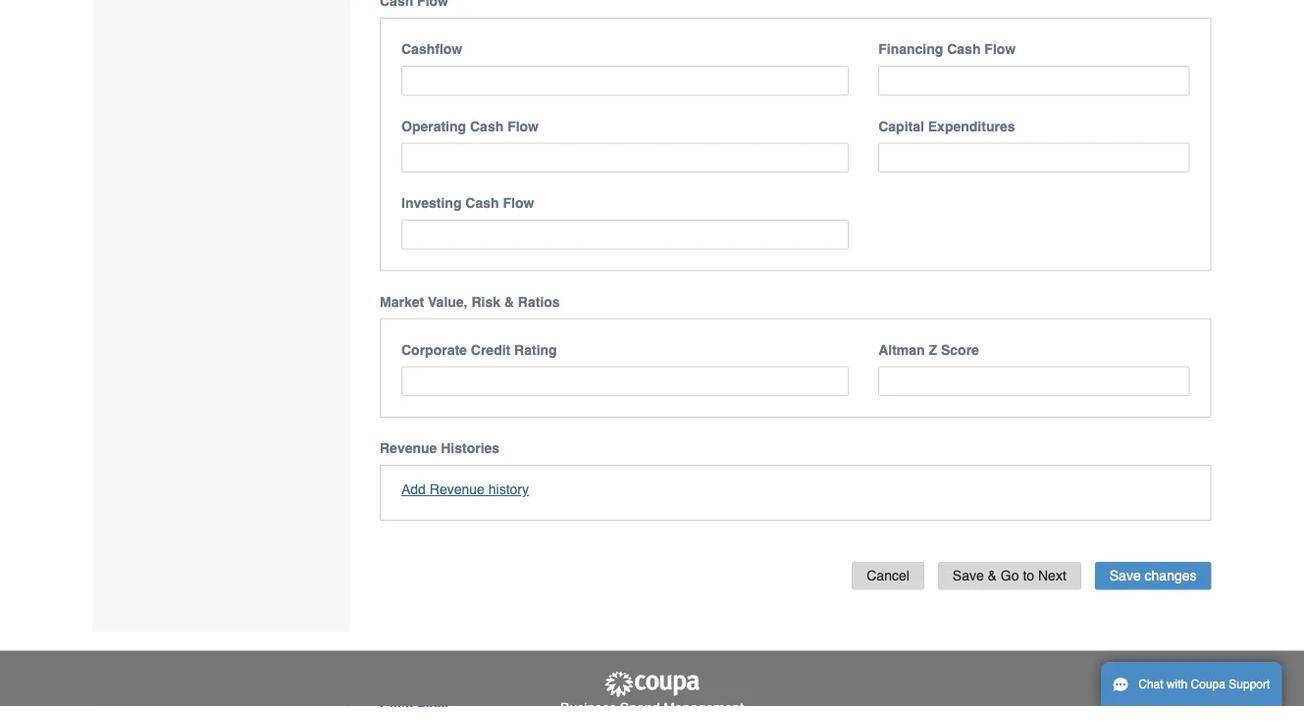 Task type: describe. For each thing, give the bounding box(es) containing it.
expenditures
[[928, 118, 1015, 134]]

save changes
[[1110, 568, 1197, 584]]

risk
[[471, 294, 500, 309]]

to
[[1023, 568, 1034, 584]]

cash for investing
[[465, 195, 499, 211]]

market value, risk & ratios
[[380, 294, 560, 309]]

investing
[[401, 195, 462, 211]]

cash for operating
[[470, 118, 504, 134]]

revenue inside button
[[430, 482, 485, 497]]

save for save changes
[[1110, 568, 1141, 584]]

chat with coupa support button
[[1101, 662, 1282, 708]]

flow for operating cash flow
[[507, 118, 539, 134]]

investing cash flow
[[401, 195, 534, 211]]

Financing Cash Flow text field
[[878, 66, 1190, 96]]

chat with coupa support
[[1139, 678, 1270, 692]]

score
[[941, 342, 979, 358]]

Altman Z Score text field
[[878, 366, 1190, 396]]

coupa supplier portal image
[[603, 671, 701, 699]]

add
[[401, 482, 426, 497]]

histories
[[441, 440, 500, 456]]

capital expenditures
[[878, 118, 1015, 134]]

ratios
[[518, 294, 560, 309]]

0 vertical spatial &
[[504, 294, 514, 309]]

save & go to next button
[[938, 562, 1081, 590]]

go
[[1001, 568, 1019, 584]]

save for save & go to next
[[953, 568, 984, 584]]

cancel link
[[852, 562, 924, 590]]

financing cash flow
[[878, 41, 1016, 57]]

chat
[[1139, 678, 1163, 692]]

cancel
[[867, 568, 909, 584]]

operating
[[401, 118, 466, 134]]



Task type: vqa. For each thing, say whether or not it's contained in the screenshot.
left from
no



Task type: locate. For each thing, give the bounding box(es) containing it.
1 vertical spatial &
[[988, 568, 997, 584]]

operating cash flow
[[401, 118, 539, 134]]

2 vertical spatial cash
[[465, 195, 499, 211]]

revenue down histories at bottom left
[[430, 482, 485, 497]]

1 vertical spatial flow
[[507, 118, 539, 134]]

capital
[[878, 118, 924, 134]]

save left go
[[953, 568, 984, 584]]

save inside button
[[1110, 568, 1141, 584]]

market
[[380, 294, 424, 309]]

save inside button
[[953, 568, 984, 584]]

history
[[488, 482, 529, 497]]

add revenue history button
[[401, 480, 529, 499]]

support
[[1229, 678, 1270, 692]]

0 vertical spatial flow
[[985, 41, 1016, 57]]

&
[[504, 294, 514, 309], [988, 568, 997, 584]]

Corporate Credit Rating text field
[[401, 366, 849, 396]]

save left changes
[[1110, 568, 1141, 584]]

cashflow
[[401, 41, 462, 57]]

financing
[[878, 41, 943, 57]]

rating
[[514, 342, 557, 358]]

0 horizontal spatial &
[[504, 294, 514, 309]]

altman
[[878, 342, 925, 358]]

cash for financing
[[947, 41, 981, 57]]

1 vertical spatial revenue
[[430, 482, 485, 497]]

cash right operating
[[470, 118, 504, 134]]

add revenue history
[[401, 482, 529, 497]]

0 horizontal spatial save
[[953, 568, 984, 584]]

save
[[953, 568, 984, 584], [1110, 568, 1141, 584]]

Capital Expenditures text field
[[878, 143, 1190, 173]]

next
[[1038, 568, 1066, 584]]

1 vertical spatial cash
[[470, 118, 504, 134]]

flow right investing
[[503, 195, 534, 211]]

revenue up add
[[380, 440, 437, 456]]

flow
[[985, 41, 1016, 57], [507, 118, 539, 134], [503, 195, 534, 211]]

1 horizontal spatial &
[[988, 568, 997, 584]]

flow right operating
[[507, 118, 539, 134]]

& inside button
[[988, 568, 997, 584]]

cash right investing
[[465, 195, 499, 211]]

flow for financing cash flow
[[985, 41, 1016, 57]]

& left go
[[988, 568, 997, 584]]

2 vertical spatial flow
[[503, 195, 534, 211]]

revenue histories
[[380, 440, 500, 456]]

Investing Cash Flow text field
[[401, 220, 849, 250]]

flow up 'financing cash flow' text box
[[985, 41, 1016, 57]]

0 vertical spatial revenue
[[380, 440, 437, 456]]

1 save from the left
[[953, 568, 984, 584]]

flow for investing cash flow
[[503, 195, 534, 211]]

changes
[[1145, 568, 1197, 584]]

revenue
[[380, 440, 437, 456], [430, 482, 485, 497]]

with
[[1167, 678, 1188, 692]]

save changes button
[[1095, 562, 1211, 590]]

Operating Cash Flow text field
[[401, 143, 849, 173]]

z
[[929, 342, 937, 358]]

1 horizontal spatial save
[[1110, 568, 1141, 584]]

cash
[[947, 41, 981, 57], [470, 118, 504, 134], [465, 195, 499, 211]]

& right risk
[[504, 294, 514, 309]]

credit
[[471, 342, 511, 358]]

cash right financing
[[947, 41, 981, 57]]

coupa
[[1191, 678, 1226, 692]]

Cashflow text field
[[401, 66, 849, 96]]

2 save from the left
[[1110, 568, 1141, 584]]

corporate credit rating
[[401, 342, 557, 358]]

corporate
[[401, 342, 467, 358]]

value,
[[428, 294, 468, 309]]

0 vertical spatial cash
[[947, 41, 981, 57]]

altman z score
[[878, 342, 979, 358]]

save & go to next
[[953, 568, 1066, 584]]



